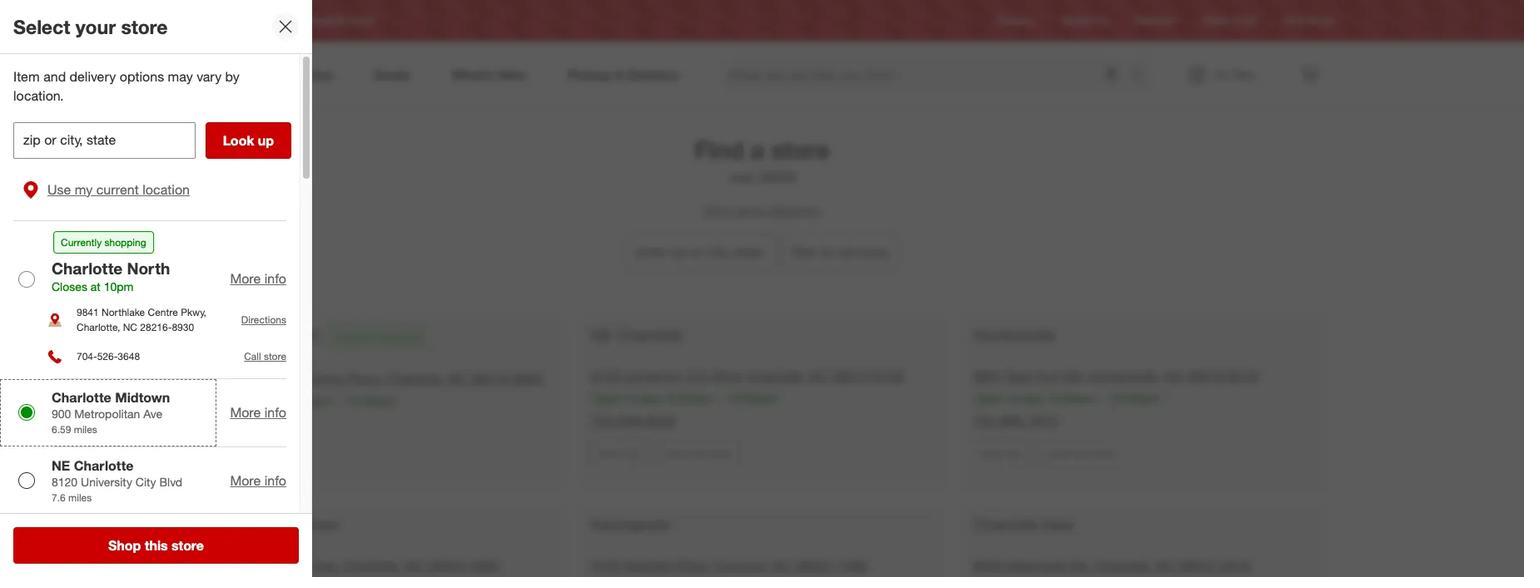 Task type: describe. For each thing, give the bounding box(es) containing it.
more info for charlotte midtown
[[230, 404, 286, 421]]

8830 albemarle rd, charlotte, nc 28227-2616 link
[[973, 558, 1251, 574]]

target circle
[[1202, 15, 1258, 27]]

8830 albemarle rd, charlotte, nc 28227-2616
[[973, 558, 1251, 574]]

store info for ne charlotte
[[599, 448, 641, 460]]

28227-
[[1179, 558, 1221, 574]]

pkwy, for 9841 northlake centre pkwy, charlotte, nc 28216-8930 open today: 7:00am - 10:00pm 704-526-3648
[[348, 371, 382, 387]]

midtown for charlotte midtown
[[279, 515, 340, 534]]

by inside button
[[821, 244, 835, 260]]

8:00am for ne charlotte
[[669, 390, 713, 407]]

charlotte, for 8120 university city blvd, charlotte, nc 28213-8126 open today: 8:00am - 10:00pm 704-599-6332
[[747, 368, 806, 385]]

charlotte midtown link
[[209, 515, 344, 535]]

9801 sam furr rd, huntersville, nc 28078-8219 link
[[973, 368, 1259, 385]]

centre for 9841 northlake centre pkwy, charlotte, nc 28216-8930
[[148, 307, 178, 319]]

ne charlotte 8120 university city blvd 7.6 miles
[[52, 458, 182, 504]]

8120 university city blvd, charlotte, nc 28213-8126 open today: 8:00am - 10:00pm 704-599-6332
[[591, 368, 904, 429]]

location
[[143, 181, 190, 198]]

look up button
[[205, 122, 292, 159]]

8126
[[874, 368, 904, 385]]

28216- for 9841 northlake centre pkwy, charlotte, nc 28216-8930
[[140, 321, 172, 334]]

3648 inside select your store dialog
[[118, 351, 140, 363]]

store down the 9801 sam furr rd, huntersville, nc 28078-8219 open today: 8:00am - 10:00pm 704-896-1813
[[1091, 448, 1114, 460]]

redcard link
[[1136, 14, 1175, 28]]

search button
[[1123, 57, 1163, 97]]

find stores
[[1284, 15, 1335, 27]]

store down 704-526-3648 link
[[217, 450, 239, 463]]

8930 for 9841 northlake centre pkwy, charlotte, nc 28216-8930
[[172, 321, 194, 334]]

view store directory link
[[179, 202, 1345, 221]]

university inside ne charlotte 8120 university city blvd 7.6 miles
[[81, 475, 132, 489]]

7.6
[[52, 492, 66, 504]]

- for huntersville
[[1099, 390, 1104, 407]]

900 inside "charlotte midtown 900 metropolitan ave 6.59 miles"
[[52, 407, 71, 421]]

more for charlotte north
[[230, 271, 261, 287]]

1 vertical spatial metropolitan
[[235, 558, 311, 574]]

shop this store for ne charlotte
[[666, 448, 732, 460]]

8120 inside 8120 university city blvd, charlotte, nc 28213-8126 open today: 8:00am - 10:00pm 704-599-6332
[[591, 368, 621, 385]]

view
[[703, 202, 731, 219]]

ne for ne charlotte
[[591, 325, 612, 345]]

8:00am for huntersville
[[1051, 390, 1095, 407]]

704- inside select your store dialog
[[77, 351, 97, 363]]

1 vertical spatial charlotte north
[[209, 325, 319, 345]]

select
[[13, 15, 70, 38]]

registry link
[[998, 14, 1035, 28]]

shop this store button for huntersville
[[1040, 441, 1121, 468]]

directions
[[241, 314, 286, 326]]

select your store dialog
[[0, 0, 312, 578]]

none text field inside select your store dialog
[[13, 122, 195, 159]]

currently shopping inside select your store dialog
[[61, 236, 146, 249]]

526- inside 9841 northlake centre pkwy, charlotte, nc 28216-8930 open today: 7:00am - 10:00pm 704-526-3648
[[237, 415, 264, 432]]

9801
[[973, 368, 1003, 385]]

find stores link
[[1284, 14, 1335, 28]]

info up directions
[[265, 271, 286, 287]]

midtown for charlotte midtown 900 metropolitan ave 6.59 miles
[[115, 389, 170, 406]]

miles inside "charlotte midtown 900 metropolitan ave 6.59 miles"
[[74, 423, 97, 436]]

filter by services
[[791, 244, 889, 260]]

6150 bayfield pkwy, concord, nc 28027-7486 link
[[591, 558, 867, 574]]

charlotte inside "charlotte midtown 900 metropolitan ave 6.59 miles"
[[52, 389, 111, 406]]

my
[[75, 181, 93, 198]]

1 horizontal spatial currently
[[335, 331, 376, 344]]

6332
[[646, 413, 676, 429]]

8120 university city blvd, charlotte, nc 28213-8126 link
[[591, 368, 904, 385]]

huntersville,
[[1088, 368, 1161, 385]]

pkwy, for 9841 northlake centre pkwy, charlotte, nc 28216-8930
[[181, 307, 206, 319]]

search
[[1123, 68, 1163, 85]]

find for a
[[695, 135, 744, 165]]

more for charlotte midtown
[[230, 404, 261, 421]]

704-526-3648
[[77, 351, 140, 363]]

target circle link
[[1202, 14, 1258, 28]]

open for charlotte north
[[209, 393, 242, 410]]

ne charlotte link
[[591, 325, 686, 345]]

2 vertical spatial north
[[279, 325, 319, 345]]

store info link for ne charlotte
[[591, 441, 648, 468]]

7486
[[838, 558, 867, 574]]

weekly ad
[[1062, 15, 1109, 27]]

1 vertical spatial rd,
[[1071, 558, 1090, 574]]

shop
[[108, 538, 141, 555]]

currently inside select your store dialog
[[61, 236, 102, 249]]

albemarle
[[1007, 558, 1067, 574]]

store info for huntersville
[[981, 448, 1022, 460]]

use my current location link
[[13, 169, 286, 210]]

store down 599-
[[599, 448, 621, 460]]

9841 northlake centre pkwy, charlotte, nc 28216-8930
[[77, 307, 206, 334]]

900 metropolitan ave, charlotte, nc 28204-3262
[[209, 558, 499, 574]]

store down 896-
[[981, 448, 1003, 460]]

- for charlotte north
[[335, 393, 340, 410]]

8219
[[1230, 368, 1259, 385]]

shop for huntersville
[[1047, 448, 1070, 460]]

filter by services button
[[781, 234, 900, 270]]

info left 7:00am
[[265, 404, 286, 421]]

weekly
[[1062, 15, 1094, 27]]

redcard
[[1136, 15, 1175, 27]]

charlotte north button
[[275, 6, 386, 36]]

a
[[751, 135, 765, 165]]

find a store near 28269
[[695, 135, 830, 186]]

charlotte north closes at 10pm
[[52, 259, 170, 294]]

896-
[[1001, 413, 1028, 429]]

charlotte, for 9841 northlake centre pkwy, charlotte, nc 28216-8930 open today: 7:00am - 10:00pm 704-526-3648
[[386, 371, 444, 387]]

8830
[[973, 558, 1003, 574]]

find for stores
[[1284, 15, 1304, 27]]

charlotte, for 9841 northlake centre pkwy, charlotte, nc 28216-8930
[[77, 321, 120, 334]]

city inside 8120 university city blvd, charlotte, nc 28213-8126 open today: 8:00am - 10:00pm 704-599-6332
[[687, 368, 711, 385]]

city,
[[707, 244, 730, 260]]

at
[[91, 279, 101, 294]]

circle
[[1232, 15, 1258, 27]]

store inside 'find a store near 28269'
[[771, 135, 830, 165]]

What can we help you find? suggestions appear below search field
[[720, 57, 1135, 93]]

this for ne charlotte
[[690, 448, 706, 460]]

huntersville link
[[973, 325, 1059, 345]]

900 metropolitan ave, charlotte, nc 28204-3262 link
[[209, 558, 499, 574]]

704- for charlotte north
[[209, 415, 237, 432]]

weekly ad link
[[1062, 14, 1109, 28]]

bayfield
[[625, 558, 673, 574]]

shop this store for huntersville
[[1047, 448, 1114, 460]]

call
[[244, 351, 261, 363]]

call store link
[[244, 351, 286, 363]]

miles inside ne charlotte 8120 university city blvd 7.6 miles
[[68, 492, 92, 504]]

ad
[[1096, 15, 1109, 27]]

huntersville
[[973, 325, 1056, 345]]

this inside select your store dialog
[[145, 538, 168, 555]]

store info link for charlotte north
[[209, 443, 266, 470]]

2 vertical spatial pkwy,
[[676, 558, 710, 574]]

ne for ne charlotte 8120 university city blvd 7.6 miles
[[52, 458, 70, 474]]

kannapolis
[[591, 515, 670, 534]]

vary
[[197, 68, 222, 85]]

store right call
[[264, 351, 286, 363]]

1 horizontal spatial 900
[[209, 558, 232, 574]]

blvd,
[[714, 368, 744, 385]]

or
[[691, 244, 703, 260]]

enter zip or city, state
[[636, 244, 763, 260]]

options
[[120, 68, 164, 85]]

services
[[839, 244, 889, 260]]

blvd
[[159, 475, 182, 489]]

store inside shop this store button
[[172, 538, 204, 555]]

your
[[76, 15, 116, 38]]

more info link for charlotte north
[[230, 271, 286, 287]]

2616
[[1221, 558, 1251, 574]]

city inside ne charlotte 8120 university city blvd 7.6 miles
[[136, 475, 156, 489]]

charlotte east link
[[973, 515, 1077, 535]]

charlotte midtown 900 metropolitan ave 6.59 miles
[[52, 389, 170, 436]]

9841 for 9841 northlake centre pkwy, charlotte, nc 28216-8930
[[77, 307, 99, 319]]

charlotte east
[[973, 515, 1074, 534]]

704-896-1813 link
[[973, 413, 1058, 429]]

by inside item and delivery options may vary by location.
[[225, 68, 240, 85]]

location.
[[13, 87, 64, 104]]



Task type: vqa. For each thing, say whether or not it's contained in the screenshot.
top New
no



Task type: locate. For each thing, give the bounding box(es) containing it.
2 horizontal spatial north
[[350, 14, 375, 27]]

704- for ne charlotte
[[591, 413, 619, 429]]

info up charlotte midtown
[[265, 473, 286, 489]]

store info link down 704-526-3648 link
[[209, 443, 266, 470]]

shop this store button down the 6332 at the left
[[658, 441, 739, 468]]

1813
[[1028, 413, 1058, 429]]

northlake for 9841 northlake centre pkwy, charlotte, nc 28216-8930 open today: 7:00am - 10:00pm 704-526-3648
[[243, 371, 301, 387]]

more info link up charlotte midtown
[[230, 473, 286, 489]]

ave
[[143, 407, 162, 421]]

city left blvd
[[136, 475, 156, 489]]

1 more info link from the top
[[230, 271, 286, 287]]

open up 704-526-3648 link
[[209, 393, 242, 410]]

zip
[[670, 244, 688, 260]]

9841 inside 9841 northlake centre pkwy, charlotte, nc 28216-8930
[[77, 307, 99, 319]]

pkwy, inside 9841 northlake centre pkwy, charlotte, nc 28216-8930 open today: 7:00am - 10:00pm 704-526-3648
[[348, 371, 382, 387]]

8120 down ne charlotte
[[591, 368, 621, 385]]

8120 inside ne charlotte 8120 university city blvd 7.6 miles
[[52, 475, 78, 489]]

select your store
[[13, 15, 168, 38]]

metropolitan inside "charlotte midtown 900 metropolitan ave 6.59 miles"
[[74, 407, 140, 421]]

0 horizontal spatial -
[[335, 393, 340, 410]]

shop this store button for ne charlotte
[[658, 441, 739, 468]]

1 vertical spatial shopping
[[378, 331, 420, 344]]

today: up 704-526-3648 link
[[246, 393, 283, 410]]

university inside 8120 university city blvd, charlotte, nc 28213-8126 open today: 8:00am - 10:00pm 704-599-6332
[[625, 368, 684, 385]]

0 horizontal spatial north
[[127, 259, 170, 278]]

9841 inside 9841 northlake centre pkwy, charlotte, nc 28216-8930 open today: 7:00am - 10:00pm 704-526-3648
[[209, 371, 239, 387]]

midtown inside "charlotte midtown 900 metropolitan ave 6.59 miles"
[[115, 389, 170, 406]]

northlake inside 9841 northlake centre pkwy, charlotte, nc 28216-8930 open today: 7:00am - 10:00pm 704-526-3648
[[243, 371, 301, 387]]

1 horizontal spatial 3648
[[264, 415, 294, 432]]

9841 for 9841 northlake centre pkwy, charlotte, nc 28216-8930 open today: 7:00am - 10:00pm 704-526-3648
[[209, 371, 239, 387]]

2 horizontal spatial open
[[973, 390, 1006, 407]]

0 vertical spatial university
[[625, 368, 684, 385]]

northlake inside 9841 northlake centre pkwy, charlotte, nc 28216-8930
[[102, 307, 145, 319]]

1 vertical spatial centre
[[304, 371, 345, 387]]

shop
[[666, 448, 688, 460], [1047, 448, 1070, 460]]

find
[[1284, 15, 1304, 27], [695, 135, 744, 165]]

0 horizontal spatial 3648
[[118, 351, 140, 363]]

ne inside ne charlotte 8120 university city blvd 7.6 miles
[[52, 458, 70, 474]]

8930 for 9841 northlake centre pkwy, charlotte, nc 28216-8930 open today: 7:00am - 10:00pm 704-526-3648
[[513, 371, 543, 387]]

info down 896-
[[1006, 448, 1022, 460]]

today: inside 8120 university city blvd, charlotte, nc 28213-8126 open today: 8:00am - 10:00pm 704-599-6332
[[628, 390, 665, 407]]

- for ne charlotte
[[717, 390, 722, 407]]

6.59
[[52, 423, 71, 436]]

find up near
[[695, 135, 744, 165]]

10:00pm inside 8120 university city blvd, charlotte, nc 28213-8126 open today: 8:00am - 10:00pm 704-599-6332
[[726, 390, 779, 407]]

1 vertical spatial pkwy,
[[348, 371, 382, 387]]

open for ne charlotte
[[591, 390, 624, 407]]

704- down 9801
[[973, 413, 1001, 429]]

enter zip or city, state button
[[625, 234, 774, 270]]

more info link for ne charlotte
[[230, 473, 286, 489]]

0 vertical spatial more info link
[[230, 271, 286, 287]]

0 horizontal spatial pkwy,
[[181, 307, 206, 319]]

0 vertical spatial 900
[[52, 407, 71, 421]]

1 vertical spatial midtown
[[279, 515, 340, 534]]

open down 9801
[[973, 390, 1006, 407]]

more up charlotte midtown
[[230, 473, 261, 489]]

info
[[265, 271, 286, 287], [265, 404, 286, 421], [624, 448, 641, 460], [1006, 448, 1022, 460], [242, 450, 259, 463], [265, 473, 286, 489]]

1 shop from the left
[[666, 448, 688, 460]]

shop this store down the 6332 at the left
[[666, 448, 732, 460]]

1 horizontal spatial north
[[279, 325, 319, 345]]

8930 inside 9841 northlake centre pkwy, charlotte, nc 28216-8930
[[172, 321, 194, 334]]

900 up 6.59
[[52, 407, 71, 421]]

526-
[[97, 351, 118, 363], [237, 415, 264, 432]]

midtown inside charlotte midtown "link"
[[279, 515, 340, 534]]

more info for ne charlotte
[[230, 473, 286, 489]]

0 vertical spatial currently
[[61, 236, 102, 249]]

find left the stores
[[1284, 15, 1304, 27]]

shop this store button
[[13, 528, 299, 565]]

0 vertical spatial north
[[350, 14, 375, 27]]

0 horizontal spatial 900
[[52, 407, 71, 421]]

open up 599-
[[591, 390, 624, 407]]

8:00am inside the 9801 sam furr rd, huntersville, nc 28078-8219 open today: 8:00am - 10:00pm 704-896-1813
[[1051, 390, 1095, 407]]

this for huntersville
[[1072, 448, 1088, 460]]

1 horizontal spatial store info link
[[591, 441, 648, 468]]

university left blvd
[[81, 475, 132, 489]]

3 more from the top
[[230, 473, 261, 489]]

store info link down 599-
[[591, 441, 648, 468]]

704- right "ave"
[[209, 415, 237, 432]]

store info link down 896-
[[973, 441, 1030, 468]]

more down call
[[230, 404, 261, 421]]

currently shopping up the charlotte north closes at 10pm
[[61, 236, 146, 249]]

3648 inside 9841 northlake centre pkwy, charlotte, nc 28216-8930 open today: 7:00am - 10:00pm 704-526-3648
[[264, 415, 294, 432]]

704- inside 9841 northlake centre pkwy, charlotte, nc 28216-8930 open today: 7:00am - 10:00pm 704-526-3648
[[209, 415, 237, 432]]

0 vertical spatial midtown
[[115, 389, 170, 406]]

shop down 1813
[[1047, 448, 1070, 460]]

- down the 9801 sam furr rd, huntersville, nc 28078-8219 link
[[1099, 390, 1104, 407]]

1 horizontal spatial currently shopping
[[335, 331, 420, 344]]

0 vertical spatial currently shopping
[[61, 236, 146, 249]]

1 horizontal spatial centre
[[304, 371, 345, 387]]

store info down 704-526-3648 link
[[217, 450, 259, 463]]

28269
[[759, 169, 796, 186]]

miles
[[74, 423, 97, 436], [68, 492, 92, 504]]

charlotte inside the charlotte north closes at 10pm
[[52, 259, 123, 278]]

526- down 9841 northlake centre pkwy, charlotte, nc 28216-8930
[[97, 351, 118, 363]]

1 vertical spatial 28216-
[[471, 371, 513, 387]]

centre up 7:00am
[[304, 371, 345, 387]]

shop this store
[[666, 448, 732, 460], [1047, 448, 1114, 460]]

0 vertical spatial northlake
[[102, 307, 145, 319]]

north
[[350, 14, 375, 27], [127, 259, 170, 278], [279, 325, 319, 345]]

0 horizontal spatial 8:00am
[[669, 390, 713, 407]]

store right view
[[735, 202, 765, 219]]

nc inside 9841 northlake centre pkwy, charlotte, nc 28216-8930
[[123, 321, 137, 334]]

1 horizontal spatial university
[[625, 368, 684, 385]]

shop this store down 1813
[[1047, 448, 1114, 460]]

10:00pm for charlotte north
[[344, 393, 397, 410]]

2 horizontal spatial -
[[1099, 390, 1104, 407]]

9841
[[77, 307, 99, 319], [209, 371, 239, 387]]

1 shop this store from the left
[[666, 448, 732, 460]]

filter
[[791, 244, 817, 260]]

this down the 9801 sam furr rd, huntersville, nc 28078-8219 open today: 8:00am - 10:00pm 704-896-1813
[[1072, 448, 1088, 460]]

charlotte inside dropdown button
[[305, 14, 347, 27]]

northlake down '10pm'
[[102, 307, 145, 319]]

pkwy, inside 9841 northlake centre pkwy, charlotte, nc 28216-8930
[[181, 307, 206, 319]]

registry
[[998, 15, 1035, 27]]

- right 7:00am
[[335, 393, 340, 410]]

10:00pm down huntersville, at the right of the page
[[1108, 390, 1160, 407]]

find inside 'find a store near 28269'
[[695, 135, 744, 165]]

more info link up directions
[[230, 271, 286, 287]]

1 horizontal spatial northlake
[[243, 371, 301, 387]]

call store
[[244, 351, 286, 363]]

10:00pm for ne charlotte
[[726, 390, 779, 407]]

0 horizontal spatial currently
[[61, 236, 102, 249]]

0 vertical spatial miles
[[74, 423, 97, 436]]

shopping up '9841 northlake centre pkwy, charlotte, nc 28216-8930' link
[[378, 331, 420, 344]]

9841 up 704-526-3648 link
[[209, 371, 239, 387]]

0 horizontal spatial open
[[209, 393, 242, 410]]

1 vertical spatial city
[[136, 475, 156, 489]]

1 vertical spatial by
[[821, 244, 835, 260]]

1 more info from the top
[[230, 271, 286, 287]]

28213-
[[832, 368, 874, 385]]

3648
[[118, 351, 140, 363], [264, 415, 294, 432]]

0 vertical spatial more info
[[230, 271, 286, 287]]

more info up directions
[[230, 271, 286, 287]]

8:00am down the furr
[[1051, 390, 1095, 407]]

directions link
[[241, 314, 286, 326]]

store info
[[599, 448, 641, 460], [981, 448, 1022, 460], [217, 450, 259, 463]]

3648 down 7:00am
[[264, 415, 294, 432]]

0 vertical spatial 8120
[[591, 368, 621, 385]]

526- down call
[[237, 415, 264, 432]]

charlotte, inside 9841 northlake centre pkwy, charlotte, nc 28216-8930
[[77, 321, 120, 334]]

centre inside 9841 northlake centre pkwy, charlotte, nc 28216-8930 open today: 7:00am - 10:00pm 704-526-3648
[[304, 371, 345, 387]]

today: for ne charlotte
[[628, 390, 665, 407]]

charlotte midtown
[[209, 515, 340, 534]]

2 horizontal spatial 10:00pm
[[1108, 390, 1160, 407]]

state
[[734, 244, 763, 260]]

today: inside the 9801 sam furr rd, huntersville, nc 28078-8219 open today: 8:00am - 10:00pm 704-896-1813
[[1010, 390, 1047, 407]]

1 vertical spatial 3648
[[264, 415, 294, 432]]

today: up '704-599-6332' link
[[628, 390, 665, 407]]

9841 northlake centre pkwy, charlotte, nc 28216-8930 open today: 7:00am - 10:00pm 704-526-3648
[[209, 371, 543, 432]]

1 vertical spatial miles
[[68, 492, 92, 504]]

centre down the charlotte north closes at 10pm
[[148, 307, 178, 319]]

0 horizontal spatial currently shopping
[[61, 236, 146, 249]]

3262
[[470, 558, 499, 574]]

0 horizontal spatial shop
[[666, 448, 688, 460]]

none radio inside select your store dialog
[[18, 405, 35, 421]]

charlotte,
[[77, 321, 120, 334], [747, 368, 806, 385], [386, 371, 444, 387], [343, 558, 401, 574], [1094, 558, 1152, 574]]

0 horizontal spatial this
[[145, 538, 168, 555]]

0 horizontal spatial by
[[225, 68, 240, 85]]

None radio
[[18, 405, 35, 421]]

northlake down call store link
[[243, 371, 301, 387]]

704- inside 8120 university city blvd, charlotte, nc 28213-8126 open today: 8:00am - 10:00pm 704-599-6332
[[591, 413, 619, 429]]

3648 down 9841 northlake centre pkwy, charlotte, nc 28216-8930
[[118, 351, 140, 363]]

charlotte, inside 9841 northlake centre pkwy, charlotte, nc 28216-8930 open today: 7:00am - 10:00pm 704-526-3648
[[386, 371, 444, 387]]

city left blvd,
[[687, 368, 711, 385]]

2 horizontal spatial this
[[1072, 448, 1088, 460]]

1 horizontal spatial store info
[[599, 448, 641, 460]]

1 vertical spatial 900
[[209, 558, 232, 574]]

more up directions
[[230, 271, 261, 287]]

0 horizontal spatial centre
[[148, 307, 178, 319]]

28216- inside 9841 northlake centre pkwy, charlotte, nc 28216-8930 open today: 7:00am - 10:00pm 704-526-3648
[[471, 371, 513, 387]]

store down 8120 university city blvd, charlotte, nc 28213-8126 open today: 8:00am - 10:00pm 704-599-6332
[[709, 448, 732, 460]]

shop down the 6332 at the left
[[666, 448, 688, 460]]

10:00pm inside 9841 northlake centre pkwy, charlotte, nc 28216-8930 open today: 7:00am - 10:00pm 704-526-3648
[[344, 393, 397, 410]]

look up
[[223, 132, 274, 149]]

more info for charlotte north
[[230, 271, 286, 287]]

1 vertical spatial more
[[230, 404, 261, 421]]

10:00pm
[[726, 390, 779, 407], [1108, 390, 1160, 407], [344, 393, 397, 410]]

2 horizontal spatial store info
[[981, 448, 1022, 460]]

10:00pm inside the 9801 sam furr rd, huntersville, nc 28078-8219 open today: 8:00am - 10:00pm 704-896-1813
[[1108, 390, 1160, 407]]

8930
[[172, 321, 194, 334], [513, 371, 543, 387]]

28216- inside 9841 northlake centre pkwy, charlotte, nc 28216-8930
[[140, 321, 172, 334]]

store right shop
[[172, 538, 204, 555]]

view store directory
[[703, 202, 822, 219]]

1 horizontal spatial 8930
[[513, 371, 543, 387]]

east
[[1043, 515, 1074, 534]]

store info for charlotte north
[[217, 450, 259, 463]]

0 horizontal spatial city
[[136, 475, 156, 489]]

- inside 9841 northlake centre pkwy, charlotte, nc 28216-8930 open today: 7:00am - 10:00pm 704-526-3648
[[335, 393, 340, 410]]

more info left 7:00am
[[230, 404, 286, 421]]

rd, right the furr
[[1065, 368, 1084, 385]]

charlotte north inside dropdown button
[[305, 14, 375, 27]]

2 more from the top
[[230, 404, 261, 421]]

more info link
[[230, 271, 286, 287], [230, 404, 286, 421], [230, 473, 286, 489]]

704- up "charlotte midtown 900 metropolitan ave 6.59 miles" on the left bottom
[[77, 351, 97, 363]]

store inside view store directory link
[[735, 202, 765, 219]]

midtown up "ave"
[[115, 389, 170, 406]]

0 horizontal spatial find
[[695, 135, 744, 165]]

None radio
[[18, 271, 35, 288], [18, 473, 35, 490], [18, 271, 35, 288], [18, 473, 35, 490]]

6150
[[591, 558, 621, 574]]

shop for ne charlotte
[[666, 448, 688, 460]]

northlake for 9841 northlake centre pkwy, charlotte, nc 28216-8930
[[102, 307, 145, 319]]

rd, inside the 9801 sam furr rd, huntersville, nc 28078-8219 open today: 8:00am - 10:00pm 704-896-1813
[[1065, 368, 1084, 385]]

more info link for charlotte midtown
[[230, 404, 286, 421]]

1 vertical spatial university
[[81, 475, 132, 489]]

centre for 9841 northlake centre pkwy, charlotte, nc 28216-8930 open today: 7:00am - 10:00pm 704-526-3648
[[304, 371, 345, 387]]

currently up the charlotte north closes at 10pm
[[61, 236, 102, 249]]

- down blvd,
[[717, 390, 722, 407]]

2 vertical spatial more
[[230, 473, 261, 489]]

nc
[[123, 321, 137, 334], [809, 368, 829, 385], [1164, 368, 1184, 385], [448, 371, 467, 387], [405, 558, 424, 574], [772, 558, 792, 574], [1156, 558, 1175, 574]]

up
[[258, 132, 274, 149]]

currently shopping up '9841 northlake centre pkwy, charlotte, nc 28216-8930' link
[[335, 331, 420, 344]]

north inside the charlotte north closes at 10pm
[[127, 259, 170, 278]]

stores
[[1306, 15, 1335, 27]]

furr
[[1037, 368, 1061, 385]]

store info link
[[591, 441, 648, 468], [973, 441, 1030, 468], [209, 443, 266, 470]]

this right shop
[[145, 538, 168, 555]]

store info link for huntersville
[[973, 441, 1030, 468]]

1 horizontal spatial 28216-
[[471, 371, 513, 387]]

sam
[[1007, 368, 1034, 385]]

704-526-3648 link
[[209, 415, 294, 432]]

2 horizontal spatial today:
[[1010, 390, 1047, 407]]

midtown up ave,
[[279, 515, 340, 534]]

store info down 599-
[[599, 448, 641, 460]]

charlotte inside ne charlotte 8120 university city blvd 7.6 miles
[[74, 458, 134, 474]]

0 vertical spatial metropolitan
[[74, 407, 140, 421]]

2 vertical spatial more info link
[[230, 473, 286, 489]]

9841 northlake centre pkwy, charlotte, nc 28216-8930 link
[[209, 371, 543, 387]]

currently shopping
[[61, 236, 146, 249], [335, 331, 420, 344]]

2 shop this store from the left
[[1047, 448, 1114, 460]]

open
[[591, 390, 624, 407], [973, 390, 1006, 407], [209, 393, 242, 410]]

8:00am inside 8120 university city blvd, charlotte, nc 28213-8126 open today: 8:00am - 10:00pm 704-599-6332
[[669, 390, 713, 407]]

1 vertical spatial more info
[[230, 404, 286, 421]]

- inside 8120 university city blvd, charlotte, nc 28213-8126 open today: 8:00am - 10:00pm 704-599-6332
[[717, 390, 722, 407]]

today: down sam
[[1010, 390, 1047, 407]]

metropolitan
[[74, 407, 140, 421], [235, 558, 311, 574]]

ave,
[[314, 558, 339, 574]]

charlotte, inside 8120 university city blvd, charlotte, nc 28213-8126 open today: 8:00am - 10:00pm 704-599-6332
[[747, 368, 806, 385]]

28216- for 9841 northlake centre pkwy, charlotte, nc 28216-8930 open today: 7:00am - 10:00pm 704-526-3648
[[471, 371, 513, 387]]

open for huntersville
[[973, 390, 1006, 407]]

1 vertical spatial currently shopping
[[335, 331, 420, 344]]

6150 bayfield pkwy, concord, nc 28027-7486
[[591, 558, 867, 574]]

1 horizontal spatial shop this store
[[1047, 448, 1114, 460]]

store right your
[[121, 15, 168, 38]]

1 horizontal spatial shopping
[[378, 331, 420, 344]]

enter
[[636, 244, 667, 260]]

shop this store button down 1813
[[1040, 441, 1121, 468]]

704- left the 6332 at the left
[[591, 413, 619, 429]]

0 vertical spatial rd,
[[1065, 368, 1084, 385]]

open inside 9841 northlake centre pkwy, charlotte, nc 28216-8930 open today: 7:00am - 10:00pm 704-526-3648
[[209, 393, 242, 410]]

0 horizontal spatial shop this store button
[[658, 441, 739, 468]]

metropolitan left "ave"
[[74, 407, 140, 421]]

1 horizontal spatial midtown
[[279, 515, 340, 534]]

today: for huntersville
[[1010, 390, 1047, 407]]

0 horizontal spatial store info link
[[209, 443, 266, 470]]

info down 704-526-3648 link
[[242, 450, 259, 463]]

3 more info link from the top
[[230, 473, 286, 489]]

2 shop from the left
[[1047, 448, 1070, 460]]

more info link left 7:00am
[[230, 404, 286, 421]]

nc inside the 9801 sam furr rd, huntersville, nc 28078-8219 open today: 8:00am - 10:00pm 704-896-1813
[[1164, 368, 1184, 385]]

0 vertical spatial charlotte north
[[305, 14, 375, 27]]

kannapolis link
[[591, 515, 673, 535]]

by right filter
[[821, 244, 835, 260]]

10:00pm down 8120 university city blvd, charlotte, nc 28213-8126 link
[[726, 390, 779, 407]]

open inside the 9801 sam furr rd, huntersville, nc 28078-8219 open today: 8:00am - 10:00pm 704-896-1813
[[973, 390, 1006, 407]]

8:00am
[[669, 390, 713, 407], [1051, 390, 1095, 407]]

store info down 896-
[[981, 448, 1022, 460]]

north inside dropdown button
[[350, 14, 375, 27]]

more
[[230, 271, 261, 287], [230, 404, 261, 421], [230, 473, 261, 489]]

0 horizontal spatial 526-
[[97, 351, 118, 363]]

more for ne charlotte
[[230, 473, 261, 489]]

1 shop this store button from the left
[[658, 441, 739, 468]]

open inside 8120 university city blvd, charlotte, nc 28213-8126 open today: 8:00am - 10:00pm 704-599-6332
[[591, 390, 624, 407]]

delivery
[[70, 68, 116, 85]]

10:00pm for huntersville
[[1108, 390, 1160, 407]]

704- for huntersville
[[973, 413, 1001, 429]]

900 down charlotte midtown
[[209, 558, 232, 574]]

currently up '9841 northlake centre pkwy, charlotte, nc 28216-8930' link
[[335, 331, 376, 344]]

1 8:00am from the left
[[669, 390, 713, 407]]

1 horizontal spatial find
[[1284, 15, 1304, 27]]

28078-
[[1187, 368, 1230, 385]]

today: inside 9841 northlake centre pkwy, charlotte, nc 28216-8930 open today: 7:00am - 10:00pm 704-526-3648
[[246, 393, 283, 410]]

info down 599-
[[624, 448, 641, 460]]

3 more info from the top
[[230, 473, 286, 489]]

1 vertical spatial 8120
[[52, 475, 78, 489]]

shop this store
[[108, 538, 204, 555]]

8930 inside 9841 northlake centre pkwy, charlotte, nc 28216-8930 open today: 7:00am - 10:00pm 704-526-3648
[[513, 371, 543, 387]]

0 vertical spatial shopping
[[105, 236, 146, 249]]

8120 up 7.6
[[52, 475, 78, 489]]

item and delivery options may vary by location.
[[13, 68, 240, 104]]

1 vertical spatial ne
[[52, 458, 70, 474]]

8120
[[591, 368, 621, 385], [52, 475, 78, 489]]

today: for charlotte north
[[246, 393, 283, 410]]

10pm
[[104, 279, 134, 294]]

item
[[13, 68, 40, 85]]

-
[[717, 390, 722, 407], [1099, 390, 1104, 407], [335, 393, 340, 410]]

0 horizontal spatial 9841
[[77, 307, 99, 319]]

rd,
[[1065, 368, 1084, 385], [1071, 558, 1090, 574]]

2 shop this store button from the left
[[1040, 441, 1121, 468]]

1 vertical spatial 9841
[[209, 371, 239, 387]]

1 horizontal spatial 9841
[[209, 371, 239, 387]]

this
[[690, 448, 706, 460], [1072, 448, 1088, 460], [145, 538, 168, 555]]

1 more from the top
[[230, 271, 261, 287]]

shopping up the charlotte north closes at 10pm
[[105, 236, 146, 249]]

1 horizontal spatial shop
[[1047, 448, 1070, 460]]

rd, right albemarle
[[1071, 558, 1090, 574]]

1 horizontal spatial this
[[690, 448, 706, 460]]

2 more info link from the top
[[230, 404, 286, 421]]

1 vertical spatial northlake
[[243, 371, 301, 387]]

charlotte inside "link"
[[209, 515, 275, 534]]

0 vertical spatial find
[[1284, 15, 1304, 27]]

university down ne charlotte link on the bottom of the page
[[625, 368, 684, 385]]

0 vertical spatial centre
[[148, 307, 178, 319]]

526- inside select your store dialog
[[97, 351, 118, 363]]

by
[[225, 68, 240, 85], [821, 244, 835, 260]]

0 horizontal spatial university
[[81, 475, 132, 489]]

current
[[96, 181, 139, 198]]

store up 28269
[[771, 135, 830, 165]]

0 vertical spatial by
[[225, 68, 240, 85]]

2 more info from the top
[[230, 404, 286, 421]]

1 horizontal spatial ne
[[591, 325, 612, 345]]

concord,
[[714, 558, 769, 574]]

8:00am up the 6332 at the left
[[669, 390, 713, 407]]

nc inside 9841 northlake centre pkwy, charlotte, nc 28216-8930 open today: 7:00am - 10:00pm 704-526-3648
[[448, 371, 467, 387]]

metropolitan down charlotte midtown "link"
[[235, 558, 311, 574]]

1 horizontal spatial 8120
[[591, 368, 621, 385]]

704- inside the 9801 sam furr rd, huntersville, nc 28078-8219 open today: 8:00am - 10:00pm 704-896-1813
[[973, 413, 1001, 429]]

may
[[168, 68, 193, 85]]

9841 down at
[[77, 307, 99, 319]]

2 horizontal spatial store info link
[[973, 441, 1030, 468]]

704-599-6332 link
[[591, 413, 676, 429]]

1 horizontal spatial city
[[687, 368, 711, 385]]

nc inside 8120 university city blvd, charlotte, nc 28213-8126 open today: 8:00am - 10:00pm 704-599-6332
[[809, 368, 829, 385]]

by right vary
[[225, 68, 240, 85]]

1 vertical spatial north
[[127, 259, 170, 278]]

centre inside 9841 northlake centre pkwy, charlotte, nc 28216-8930
[[148, 307, 178, 319]]

1 horizontal spatial by
[[821, 244, 835, 260]]

miles right 7.6
[[68, 492, 92, 504]]

- inside the 9801 sam furr rd, huntersville, nc 28078-8219 open today: 8:00am - 10:00pm 704-896-1813
[[1099, 390, 1104, 407]]

1 horizontal spatial 10:00pm
[[726, 390, 779, 407]]

midtown
[[115, 389, 170, 406], [279, 515, 340, 534]]

1 vertical spatial more info link
[[230, 404, 286, 421]]

charlotte
[[305, 14, 347, 27], [52, 259, 123, 278], [209, 325, 275, 345], [617, 325, 682, 345], [52, 389, 111, 406], [74, 458, 134, 474], [209, 515, 275, 534], [973, 515, 1039, 534]]

9801 sam furr rd, huntersville, nc 28078-8219 open today: 8:00am - 10:00pm 704-896-1813
[[973, 368, 1259, 429]]

0 horizontal spatial store info
[[217, 450, 259, 463]]

1 vertical spatial find
[[695, 135, 744, 165]]

10:00pm down '9841 northlake centre pkwy, charlotte, nc 28216-8930' link
[[344, 393, 397, 410]]

1 horizontal spatial 8:00am
[[1051, 390, 1095, 407]]

1 horizontal spatial -
[[717, 390, 722, 407]]

target
[[1202, 15, 1229, 27]]

more info up charlotte midtown
[[230, 473, 286, 489]]

1 vertical spatial 8930
[[513, 371, 543, 387]]

None text field
[[13, 122, 195, 159]]

0 vertical spatial 3648
[[118, 351, 140, 363]]

0 vertical spatial 526-
[[97, 351, 118, 363]]

this down 8120 university city blvd, charlotte, nc 28213-8126 open today: 8:00am - 10:00pm 704-599-6332
[[690, 448, 706, 460]]

shopping inside select your store dialog
[[105, 236, 146, 249]]

2 8:00am from the left
[[1051, 390, 1095, 407]]

miles right 6.59
[[74, 423, 97, 436]]

0 horizontal spatial metropolitan
[[74, 407, 140, 421]]



